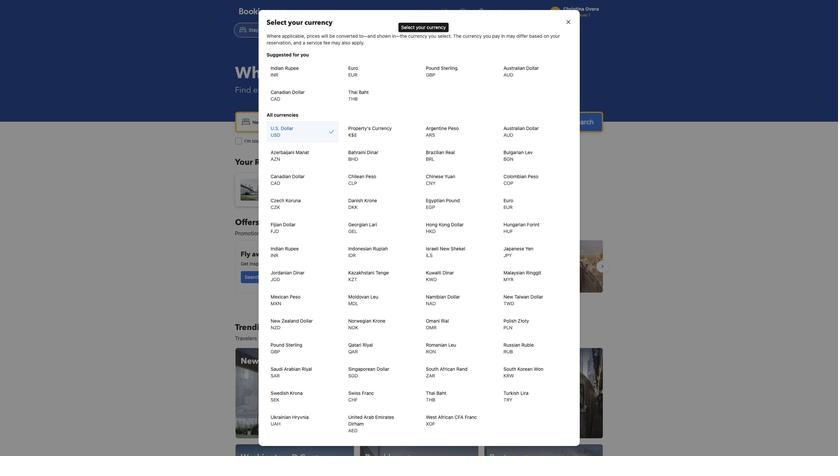 Task type: locate. For each thing, give the bounding box(es) containing it.
1 vertical spatial destinations
[[272, 323, 320, 334]]

your up where applicable, prices will be converted to—and shown in—the currency you select. the currency you pay in may differ based on your reservation, and a service fee may also apply.
[[416, 24, 426, 30]]

or inside save 15% with late escape deals explore thousands of destinations worldwide and save 15% or more
[[438, 264, 443, 270]]

queens link
[[422, 348, 604, 439]]

euro down cop
[[504, 198, 514, 204]]

real
[[446, 150, 455, 155]]

0 vertical spatial franc
[[362, 391, 374, 397]]

peso inside mexican peso mxn
[[290, 294, 301, 300]]

for down new zealand dollar nzd
[[284, 336, 291, 342]]

new york
[[267, 184, 289, 190], [241, 356, 279, 367]]

1 horizontal spatial destinations
[[475, 257, 501, 263]]

dollar down searches
[[292, 174, 305, 180]]

new york up czech
[[267, 184, 289, 190]]

destinations left jpy
[[475, 257, 501, 263]]

find late escape deals
[[432, 277, 483, 283]]

search for flights link
[[241, 272, 287, 284]]

in
[[502, 33, 505, 39], [348, 85, 354, 96]]

emirates
[[375, 415, 394, 421]]

dollar down find late escape deals link
[[448, 294, 460, 300]]

1 vertical spatial escape
[[453, 277, 470, 283]]

search button
[[565, 113, 602, 131]]

1 horizontal spatial dinar
[[367, 150, 379, 155]]

thai right rewards
[[348, 89, 358, 95]]

leu right romanian
[[449, 343, 456, 348]]

1 horizontal spatial united
[[348, 415, 363, 421]]

may down be
[[332, 40, 341, 46]]

attractions
[[455, 27, 478, 33]]

1 vertical spatial australian
[[504, 126, 525, 131]]

find inside find late escape deals link
[[432, 277, 441, 283]]

dinar
[[367, 150, 379, 155], [293, 270, 305, 276], [443, 270, 454, 276]]

aud
[[504, 72, 514, 78], [504, 132, 514, 138]]

1 horizontal spatial select your currency
[[402, 24, 446, 30]]

south up zar
[[426, 367, 439, 372]]

dollar
[[527, 65, 539, 71], [292, 89, 305, 95], [281, 126, 294, 131], [527, 126, 539, 131], [292, 174, 305, 180], [283, 222, 296, 228], [451, 222, 464, 228], [448, 294, 460, 300], [531, 294, 543, 300], [300, 318, 313, 324], [377, 367, 389, 372]]

1 looking from the left
[[252, 138, 268, 144]]

1 indian rupee inr from the top
[[271, 65, 299, 78]]

0 vertical spatial to
[[291, 62, 307, 84]]

inr for eur
[[271, 72, 278, 78]]

baht left corner
[[359, 89, 369, 95]]

krone right "danish"
[[365, 198, 377, 204]]

0 horizontal spatial deals
[[471, 277, 483, 283]]

with inside fly away to your dream vacation get inspired – compare and book flights with flexibility
[[329, 261, 338, 267]]

pound up the world!
[[426, 65, 440, 71]]

select your currency down usd "dropdown button"
[[402, 24, 446, 30]]

gbp down the "searching"
[[271, 349, 280, 355]]

0 horizontal spatial with
[[329, 261, 338, 267]]

region containing save 15% with late escape deals
[[230, 238, 609, 296]]

inr
[[271, 72, 278, 78], [271, 253, 278, 259]]

riyal inside qatari riyal qar
[[363, 343, 373, 348]]

dinar inside jordanian dinar jod
[[293, 270, 305, 276]]

thb down every
[[348, 96, 358, 102]]

2 horizontal spatial pound
[[446, 198, 460, 204]]

eur up hungarian at the top right of the page
[[504, 205, 513, 210]]

1 vertical spatial krone
[[373, 318, 386, 324]]

riyal right arabian
[[302, 367, 312, 372]]

south for zar
[[426, 367, 439, 372]]

2 vertical spatial pound
[[271, 343, 285, 348]]

christina?
[[354, 62, 432, 84]]

0 horizontal spatial of
[[326, 336, 331, 342]]

african for west
[[438, 415, 454, 421]]

1 horizontal spatial leu
[[449, 343, 456, 348]]

thai baht thb right rewards
[[348, 89, 369, 102]]

new right israeli
[[440, 246, 450, 252]]

looking down 'ars'
[[421, 138, 437, 144]]

złoty
[[518, 318, 529, 324]]

chilean
[[348, 174, 365, 180]]

1 horizontal spatial 15%
[[445, 246, 460, 255]]

i'm for i'm traveling for work
[[353, 138, 360, 144]]

where
[[267, 33, 281, 39], [235, 62, 287, 84]]

rial
[[441, 318, 449, 324]]

0 vertical spatial australian dollar aud
[[504, 65, 539, 78]]

2 south from the left
[[504, 367, 517, 372]]

0 horizontal spatial select
[[267, 18, 287, 27]]

canadian dollar cad up currencies on the top left of the page
[[271, 89, 305, 102]]

0 horizontal spatial flights
[[269, 275, 283, 280]]

your right on
[[551, 33, 560, 39]]

of inside "where to next, christina? find exclusive genius rewards in every corner of the world!"
[[404, 85, 412, 96]]

to up compare
[[271, 250, 278, 259]]

azerbaijani
[[271, 150, 295, 155]]

1 horizontal spatial baht
[[437, 391, 447, 397]]

1 vertical spatial australian dollar aud
[[504, 126, 539, 138]]

usd button
[[415, 4, 434, 20]]

i'm down €$£
[[353, 138, 360, 144]]

thb
[[348, 96, 358, 102], [426, 398, 436, 403]]

fijian
[[271, 222, 282, 228]]

2 i'm from the left
[[353, 138, 360, 144]]

argentine
[[426, 126, 447, 131]]

late down more in the bottom of the page
[[443, 277, 452, 283]]

1 horizontal spatial of
[[404, 85, 412, 96]]

african left cfa
[[438, 415, 454, 421]]

suggested
[[267, 52, 292, 58]]

2 new york link from the top
[[235, 348, 417, 439]]

1 horizontal spatial or
[[438, 264, 443, 270]]

0 horizontal spatial euro
[[348, 65, 358, 71]]

israeli new shekel ils
[[426, 246, 466, 259]]

gbp up the world!
[[426, 72, 436, 78]]

dollar down based
[[527, 65, 539, 71]]

0 horizontal spatial late
[[443, 277, 452, 283]]

where inside where applicable, prices will be converted to—and shown in—the currency you select. the currency you pay in may differ based on your reservation, and a service fee may also apply.
[[267, 33, 281, 39]]

1 horizontal spatial york
[[279, 184, 289, 190]]

forint
[[527, 222, 540, 228]]

0 vertical spatial deals
[[517, 246, 536, 255]]

south up 'krw'
[[504, 367, 517, 372]]

1 vertical spatial indian
[[271, 246, 284, 252]]

for inside trending destinations travelers searching for united states of america also booked these
[[284, 336, 291, 342]]

dinar inside the bahraini dinar bhd
[[367, 150, 379, 155]]

may
[[507, 33, 516, 39], [332, 40, 341, 46]]

traveling
[[361, 138, 379, 144]]

singaporean
[[348, 367, 376, 372]]

brazilian
[[426, 150, 445, 155]]

2 inr from the top
[[271, 253, 278, 259]]

0 vertical spatial new york link
[[235, 173, 354, 207]]

namibian dollar nad
[[426, 294, 460, 307]]

ars
[[426, 132, 435, 138]]

with inside save 15% with late escape deals explore thousands of destinations worldwide and save 15% or more
[[461, 246, 476, 255]]

for
[[293, 52, 299, 58], [269, 138, 275, 144], [381, 138, 387, 144], [438, 138, 444, 144], [326, 231, 333, 237], [262, 275, 268, 280], [284, 336, 291, 342]]

2 looking from the left
[[421, 138, 437, 144]]

peso for mexican peso mxn
[[290, 294, 301, 300]]

of left the
[[404, 85, 412, 96]]

0 horizontal spatial escape
[[453, 277, 470, 283]]

rupee down suggested for you
[[285, 65, 299, 71]]

qar
[[348, 349, 358, 355]]

fjd
[[271, 229, 279, 234]]

canadian for chilean peso clp
[[271, 174, 291, 180]]

with up thousands
[[461, 246, 476, 255]]

african inside south african rand zar
[[440, 367, 455, 372]]

to—and
[[359, 33, 376, 39]]

1 australian dollar aud from the top
[[504, 65, 539, 78]]

1 south from the left
[[426, 367, 439, 372]]

fly away to your dream vacation image
[[370, 246, 411, 288]]

1 horizontal spatial deals
[[517, 246, 536, 255]]

2 australian dollar aud from the top
[[504, 126, 539, 138]]

you left "pay"
[[483, 33, 491, 39]]

new inside israeli new shekel ils
[[440, 246, 450, 252]]

select down booking.com image
[[267, 18, 287, 27]]

1 inr from the top
[[271, 72, 278, 78]]

0 vertical spatial pound sterling gbp
[[426, 65, 458, 78]]

0 vertical spatial flights
[[445, 138, 459, 144]]

franc
[[362, 391, 374, 397], [465, 415, 477, 421]]

escape down more in the bottom of the page
[[453, 277, 470, 283]]

pound inside egyptian pound egp
[[446, 198, 460, 204]]

franc inside swiss franc chf
[[362, 391, 374, 397]]

1 rupee from the top
[[285, 65, 299, 71]]

leu inside romanian leu ron
[[449, 343, 456, 348]]

where up exclusive
[[235, 62, 287, 84]]

united inside united arab emirates dirham aed
[[348, 415, 363, 421]]

and right fjd
[[282, 231, 291, 237]]

looking for i'm
[[421, 138, 437, 144]]

booked
[[365, 336, 383, 342]]

1 vertical spatial late
[[443, 277, 452, 283]]

2 indian rupee inr from the top
[[271, 246, 299, 259]]

or
[[310, 138, 315, 144], [438, 264, 443, 270]]

1 canadian dollar cad from the top
[[271, 89, 305, 102]]

dollar right singaporean in the bottom left of the page
[[377, 367, 389, 372]]

dollar inside the u.s. dollar usd
[[281, 126, 294, 131]]

1 vertical spatial new york link
[[235, 348, 417, 439]]

south inside south korean won krw
[[504, 367, 517, 372]]

inr up exclusive
[[271, 72, 278, 78]]

moldovan leu mdl
[[348, 294, 379, 307]]

0 vertical spatial united
[[292, 336, 308, 342]]

your up compare
[[280, 250, 294, 259]]

dinar down book on the left bottom of the page
[[293, 270, 305, 276]]

promotions,
[[235, 231, 264, 237]]

krone inside danish krone dkk
[[365, 198, 377, 204]]

2 aud from the top
[[504, 132, 514, 138]]

0 vertical spatial search
[[573, 118, 594, 126]]

0 horizontal spatial thai baht thb
[[348, 89, 369, 102]]

cny
[[426, 181, 436, 186]]

yuan
[[445, 174, 456, 180]]

0 vertical spatial york
[[279, 184, 289, 190]]

african inside west african cfa franc xof
[[438, 415, 454, 421]]

sterling down new zealand dollar nzd
[[286, 343, 302, 348]]

1 vertical spatial may
[[332, 40, 341, 46]]

african left 'rand'
[[440, 367, 455, 372]]

0 horizontal spatial to
[[271, 250, 278, 259]]

malaysian ringgit myr
[[504, 270, 542, 283]]

offers
[[235, 217, 259, 228]]

peso inside colombian peso cop
[[528, 174, 539, 180]]

recent
[[255, 157, 282, 168]]

1 horizontal spatial gbp
[[426, 72, 436, 78]]

deals inside save 15% with late escape deals explore thousands of destinations worldwide and save 15% or more
[[517, 246, 536, 255]]

russian
[[504, 343, 521, 348]]

australian down differ
[[504, 65, 525, 71]]

south african rand zar
[[426, 367, 468, 379]]

2 canadian from the top
[[271, 174, 291, 180]]

pay
[[493, 33, 500, 39]]

peso right colombian
[[528, 174, 539, 180]]

new up nzd
[[271, 318, 280, 324]]

south for krw
[[504, 367, 517, 372]]

for left jod
[[262, 275, 268, 280]]

1 i'm from the left
[[245, 138, 251, 144]]

of inside save 15% with late escape deals explore thousands of destinations worldwide and save 15% or more
[[469, 257, 473, 263]]

escape up worldwide
[[493, 246, 516, 255]]

you down a
[[301, 52, 309, 58]]

egyptian pound egp
[[426, 198, 460, 210]]

0 vertical spatial pound
[[426, 65, 440, 71]]

bgn
[[504, 156, 514, 162]]

2 australian from the top
[[504, 126, 525, 131]]

ruble
[[522, 343, 534, 348]]

dinar inside the kuwaiti dinar kwd
[[443, 270, 454, 276]]

0 horizontal spatial leu
[[371, 294, 379, 300]]

indian rupee inr down suggested for you
[[271, 65, 299, 78]]

1 vertical spatial of
[[469, 257, 473, 263]]

romanian leu ron
[[426, 343, 456, 355]]

ukrainian hryvnia uah
[[271, 415, 309, 427]]

indian for euro eur
[[271, 65, 284, 71]]

1 horizontal spatial with
[[461, 246, 476, 255]]

krone
[[365, 198, 377, 204], [373, 318, 386, 324]]

main content
[[230, 217, 609, 457]]

indian rupee inr up compare
[[271, 246, 299, 259]]

dinar down i'm traveling for work at the left top of page
[[367, 150, 379, 155]]

where inside "where to next, christina? find exclusive genius rewards in every corner of the world!"
[[235, 62, 287, 84]]

dinar for kuwaiti dinar kwd
[[443, 270, 454, 276]]

african for south
[[440, 367, 455, 372]]

1 vertical spatial in
[[348, 85, 354, 96]]

south korean won krw
[[504, 367, 544, 379]]

pound sterling gbp down the "searching"
[[271, 343, 302, 355]]

searches
[[284, 157, 319, 168]]

cad down exclusive
[[271, 96, 280, 102]]

1 vertical spatial inr
[[271, 253, 278, 259]]

1 horizontal spatial escape
[[493, 246, 516, 255]]

1 horizontal spatial euro eur
[[504, 198, 514, 210]]

0 horizontal spatial search
[[245, 275, 260, 280]]

bulgarian lev bgn
[[504, 150, 533, 162]]

and inside offers promotions, deals, and special offers for you
[[282, 231, 291, 237]]

eur
[[348, 72, 358, 78], [504, 205, 513, 210]]

find late escape deals link
[[428, 274, 487, 286]]

and left book on the left bottom of the page
[[293, 261, 301, 267]]

with down vacation in the left of the page
[[329, 261, 338, 267]]

2 canadian dollar cad from the top
[[271, 174, 305, 186]]

save
[[428, 246, 443, 255]]

swedish krona sek
[[271, 391, 303, 403]]

booking.com image
[[239, 8, 288, 16]]

0 vertical spatial inr
[[271, 72, 278, 78]]

0 vertical spatial cad
[[271, 96, 280, 102]]

in right "pay"
[[502, 33, 505, 39]]

currency up select.
[[427, 24, 446, 30]]

1 vertical spatial to
[[271, 250, 278, 259]]

australian up bulgarian
[[504, 126, 525, 131]]

1 vertical spatial leu
[[449, 343, 456, 348]]

krone for danish krone dkk
[[365, 198, 377, 204]]

peso for argentine peso ars
[[448, 126, 459, 131]]

and left a
[[294, 40, 302, 46]]

dollar right taiwan
[[531, 294, 543, 300]]

aud for pound sterling gbp
[[504, 72, 514, 78]]

riyal down booked
[[363, 343, 373, 348]]

cad for clp
[[271, 181, 280, 186]]

1 vertical spatial pound sterling gbp
[[271, 343, 302, 355]]

late left jpy
[[478, 246, 491, 255]]

1 horizontal spatial search
[[573, 118, 594, 126]]

1 canadian from the top
[[271, 89, 291, 95]]

dollar inside namibian dollar nad
[[448, 294, 460, 300]]

0 vertical spatial usd
[[419, 9, 430, 15]]

for right suggested
[[293, 52, 299, 58]]

in—the
[[392, 33, 407, 39]]

1 new york link from the top
[[235, 173, 354, 207]]

you down cruises
[[429, 33, 437, 39]]

0 vertical spatial krone
[[365, 198, 377, 204]]

saudi arabian riyal sar
[[271, 367, 312, 379]]

canadian dollar cad for thai
[[271, 89, 305, 102]]

canadian up "all currencies"
[[271, 89, 291, 95]]

hryvnia
[[292, 415, 309, 421]]

1 vertical spatial search
[[245, 275, 260, 280]]

pound sterling gbp up the world!
[[426, 65, 458, 78]]

all currencies
[[267, 112, 299, 118]]

south inside south african rand zar
[[426, 367, 439, 372]]

0 vertical spatial of
[[404, 85, 412, 96]]

indian down suggested
[[271, 65, 284, 71]]

1 vertical spatial united
[[348, 415, 363, 421]]

an
[[277, 138, 282, 144]]

canadian down your recent searches
[[271, 174, 291, 180]]

0 vertical spatial leu
[[371, 294, 379, 300]]

west african cfa franc xof
[[426, 415, 477, 427]]

late inside save 15% with late escape deals explore thousands of destinations worldwide and save 15% or more
[[478, 246, 491, 255]]

dollar inside new zealand dollar nzd
[[300, 318, 313, 324]]

united up 'dirham'
[[348, 415, 363, 421]]

2 horizontal spatial dinar
[[443, 270, 454, 276]]

peso right argentine
[[448, 126, 459, 131]]

search inside button
[[573, 118, 594, 126]]

may down airport taxis
[[507, 33, 516, 39]]

dollar inside fijian dollar fjd
[[283, 222, 296, 228]]

0 horizontal spatial or
[[310, 138, 315, 144]]

peso
[[448, 126, 459, 131], [366, 174, 376, 180], [528, 174, 539, 180], [290, 294, 301, 300]]

0 vertical spatial baht
[[359, 89, 369, 95]]

0 horizontal spatial gbp
[[271, 349, 280, 355]]

dollar right 'u.s.'
[[281, 126, 294, 131]]

1 vertical spatial find
[[432, 277, 441, 283]]

find down kuwaiti
[[432, 277, 441, 283]]

1 vertical spatial york
[[261, 356, 279, 367]]

york up czech
[[279, 184, 289, 190]]

0 horizontal spatial eur
[[348, 72, 358, 78]]

1 horizontal spatial may
[[507, 33, 516, 39]]

or down explore
[[438, 264, 443, 270]]

0 vertical spatial canadian
[[271, 89, 291, 95]]

search inside main content
[[245, 275, 260, 280]]

0 vertical spatial thb
[[348, 96, 358, 102]]

1 vertical spatial flights
[[314, 261, 327, 267]]

1 australian from the top
[[504, 65, 525, 71]]

swiss
[[348, 391, 361, 397]]

to up genius
[[291, 62, 307, 84]]

peso inside argentine peso ars
[[448, 126, 459, 131]]

leu inside moldovan leu mdl
[[371, 294, 379, 300]]

1 horizontal spatial to
[[291, 62, 307, 84]]

won
[[534, 367, 544, 372]]

peso inside chilean peso clp
[[366, 174, 376, 180]]

1 horizontal spatial pound
[[426, 65, 440, 71]]

and inside where applicable, prices will be converted to—and shown in—the currency you select. the currency you pay in may differ based on your reservation, and a service fee may also apply.
[[294, 40, 302, 46]]

0 horizontal spatial pound sterling gbp
[[271, 343, 302, 355]]

fly
[[241, 250, 251, 259]]

krone inside the norwegian krone nok
[[373, 318, 386, 324]]

egp
[[426, 205, 435, 210]]

1 horizontal spatial find
[[432, 277, 441, 283]]

select
[[267, 18, 287, 27], [402, 24, 415, 30]]

pound sterling gbp
[[426, 65, 458, 78], [271, 343, 302, 355]]

canadian dollar cad for chilean
[[271, 174, 305, 186]]

euro up every
[[348, 65, 358, 71]]

peso right mexican
[[290, 294, 301, 300]]

15% up thousands
[[445, 246, 460, 255]]

argentine peso ars
[[426, 126, 459, 138]]

0 vertical spatial african
[[440, 367, 455, 372]]

dinar down more in the bottom of the page
[[443, 270, 454, 276]]

indian for indonesian rupiah idr
[[271, 246, 284, 252]]

deals down save 15% with late escape deals explore thousands of destinations worldwide and save 15% or more
[[471, 277, 483, 283]]

indian rupee inr for euro
[[271, 65, 299, 78]]

deals
[[517, 246, 536, 255], [471, 277, 483, 283]]

2 cad from the top
[[271, 181, 280, 186]]

2 indian from the top
[[271, 246, 284, 252]]

every
[[356, 85, 376, 96]]

mexican peso mxn
[[271, 294, 301, 307]]

deals up worldwide
[[517, 246, 536, 255]]

aed
[[348, 428, 358, 434]]

dollar up currencies on the top left of the page
[[292, 89, 305, 95]]

euro eur up every
[[348, 65, 358, 78]]

taxis
[[517, 27, 527, 33]]

bahraini
[[348, 150, 366, 155]]

1 horizontal spatial i'm
[[353, 138, 360, 144]]

destinations
[[475, 257, 501, 263], [272, 323, 320, 334]]

0 vertical spatial late
[[478, 246, 491, 255]]

select up "in—the"
[[402, 24, 415, 30]]

hungarian forint huf
[[504, 222, 540, 234]]

0 vertical spatial thai baht thb
[[348, 89, 369, 102]]

in left every
[[348, 85, 354, 96]]

york up "sar"
[[261, 356, 279, 367]]

0 vertical spatial riyal
[[363, 343, 373, 348]]

1 cad from the top
[[271, 96, 280, 102]]

0 horizontal spatial south
[[426, 367, 439, 372]]

your
[[507, 9, 518, 15], [288, 18, 303, 27], [416, 24, 426, 30], [551, 33, 560, 39], [280, 250, 294, 259]]

looking left an
[[252, 138, 268, 144]]

0 vertical spatial where
[[267, 33, 281, 39]]

escape inside save 15% with late escape deals explore thousands of destinations worldwide and save 15% or more
[[493, 246, 516, 255]]

also down converted
[[342, 40, 351, 46]]

turkish lira try
[[504, 391, 529, 403]]

or right the home
[[310, 138, 315, 144]]

where for to
[[235, 62, 287, 84]]

region
[[230, 238, 609, 296]]

your inside where applicable, prices will be converted to—and shown in—the currency you select. the currency you pay in may differ based on your reservation, and a service fee may also apply.
[[551, 33, 560, 39]]

leu right the moldovan
[[371, 294, 379, 300]]

2 horizontal spatial of
[[469, 257, 473, 263]]

1 vertical spatial or
[[438, 264, 443, 270]]

1 indian from the top
[[271, 65, 284, 71]]

1 aud from the top
[[504, 72, 514, 78]]

currency down attractions
[[463, 33, 482, 39]]

looking for i'm
[[252, 138, 268, 144]]

differ
[[517, 33, 528, 39]]

1 horizontal spatial late
[[478, 246, 491, 255]]

2 rupee from the top
[[285, 246, 299, 252]]



Task type: describe. For each thing, give the bounding box(es) containing it.
search for search for flights
[[245, 275, 260, 280]]

mxn
[[271, 301, 281, 307]]

dinar for bahraini dinar bhd
[[367, 150, 379, 155]]

2 horizontal spatial flights
[[445, 138, 459, 144]]

usd inside the u.s. dollar usd
[[271, 132, 280, 138]]

yen
[[526, 246, 534, 252]]

1 horizontal spatial eur
[[504, 205, 513, 210]]

the
[[414, 85, 425, 96]]

riyal inside saudi arabian riyal sar
[[302, 367, 312, 372]]

1 vertical spatial euro eur
[[504, 198, 514, 210]]

main content containing offers
[[230, 217, 609, 457]]

georgian
[[348, 222, 368, 228]]

hotel
[[337, 27, 348, 33]]

1 vertical spatial sterling
[[286, 343, 302, 348]]

canadian for thai baht thb
[[271, 89, 291, 95]]

service
[[307, 40, 322, 46]]

rupee for euro eur
[[285, 65, 299, 71]]

huf
[[504, 229, 513, 234]]

1 horizontal spatial select
[[402, 24, 415, 30]]

searching
[[259, 336, 282, 342]]

currency up the prices at the top of page
[[305, 18, 333, 27]]

also inside trending destinations travelers searching for united states of america also booked these
[[354, 336, 364, 342]]

will
[[321, 33, 328, 39]]

0 horizontal spatial euro eur
[[348, 65, 358, 78]]

rupee for indonesian rupiah idr
[[285, 246, 299, 252]]

sgd
[[348, 373, 358, 379]]

0 vertical spatial or
[[310, 138, 315, 144]]

west
[[426, 415, 437, 421]]

0 vertical spatial new york
[[267, 184, 289, 190]]

states
[[309, 336, 325, 342]]

where for applicable,
[[267, 33, 281, 39]]

kazakhstani tenge kzt
[[348, 270, 389, 283]]

currency down cruises
[[408, 33, 428, 39]]

corner
[[378, 85, 402, 96]]

1 vertical spatial euro
[[504, 198, 514, 204]]

1 horizontal spatial sterling
[[441, 65, 458, 71]]

taiwan
[[515, 294, 530, 300]]

in inside where applicable, prices will be converted to—and shown in—the currency you select. the currency you pay in may differ based on your reservation, and a service fee may also apply.
[[502, 33, 505, 39]]

new taiwan dollar twd
[[504, 294, 543, 307]]

car rentals link
[[356, 23, 400, 38]]

1 horizontal spatial thb
[[426, 398, 436, 403]]

0 vertical spatial may
[[507, 33, 516, 39]]

cfa
[[455, 415, 464, 421]]

flexibility
[[339, 261, 358, 267]]

flights
[[283, 27, 297, 33]]

australian for peso
[[504, 126, 525, 131]]

try
[[504, 398, 513, 403]]

cruises
[[416, 27, 433, 33]]

dollar inside hong kong dollar hkd
[[451, 222, 464, 228]]

for inside select your currency dialog
[[293, 52, 299, 58]]

also inside where applicable, prices will be converted to—and shown in—the currency you select. the currency you pay in may differ based on your reservation, and a service fee may also apply.
[[342, 40, 351, 46]]

0 horizontal spatial thai
[[348, 89, 358, 95]]

home
[[297, 138, 309, 144]]

krone for norwegian krone nok
[[373, 318, 386, 324]]

to inside "where to next, christina? find exclusive genius rewards in every corner of the world!"
[[291, 62, 307, 84]]

destinations inside save 15% with late escape deals explore thousands of destinations worldwide and save 15% or more
[[475, 257, 501, 263]]

property's currency €$£
[[348, 126, 392, 138]]

lira
[[521, 391, 529, 397]]

new inside new zealand dollar nzd
[[271, 318, 280, 324]]

airport
[[500, 27, 515, 33]]

aud for argentine peso ars
[[504, 132, 514, 138]]

kuwaiti
[[426, 270, 442, 276]]

rentals
[[379, 27, 394, 33]]

jordanian dinar jod
[[271, 270, 305, 283]]

australian dollar aud for peso
[[504, 126, 539, 138]]

reservation,
[[267, 40, 292, 46]]

1 horizontal spatial pound sterling gbp
[[426, 65, 458, 78]]

i'm for i'm looking for an entire home or apartment
[[245, 138, 251, 144]]

save 15% with late escape deals explore thousands of destinations worldwide and save 15% or more
[[428, 246, 545, 270]]

nzd
[[271, 325, 281, 331]]

applicable,
[[282, 33, 306, 39]]

your right list
[[507, 9, 518, 15]]

arab
[[364, 415, 374, 421]]

offers
[[311, 231, 325, 237]]

dollar inside new taiwan dollar twd
[[531, 294, 543, 300]]

you inside offers promotions, deals, and special offers for you
[[334, 231, 343, 237]]

1 vertical spatial gbp
[[271, 349, 280, 355]]

franc inside west african cfa franc xof
[[465, 415, 477, 421]]

kuwaiti dinar kwd
[[426, 270, 454, 283]]

malaysian
[[504, 270, 525, 276]]

for inside offers promotions, deals, and special offers for you
[[326, 231, 333, 237]]

new york inside main content
[[241, 356, 279, 367]]

arabian
[[284, 367, 301, 372]]

new up czech
[[267, 184, 278, 190]]

select your currency inside dialog
[[267, 18, 333, 27]]

i'm looking for flights
[[413, 138, 459, 144]]

danish
[[348, 198, 363, 204]]

flights link
[[268, 23, 303, 38]]

select inside dialog
[[267, 18, 287, 27]]

these
[[385, 336, 398, 342]]

search for search
[[573, 118, 594, 126]]

dollar inside "singaporean dollar sgd"
[[377, 367, 389, 372]]

leu for romanian leu ron
[[449, 343, 456, 348]]

saudi
[[271, 367, 283, 372]]

get
[[241, 261, 249, 267]]

apartment
[[316, 138, 338, 144]]

united inside trending destinations travelers searching for united states of america also booked these
[[292, 336, 308, 342]]

1 horizontal spatial thai baht thb
[[426, 391, 447, 403]]

worldwide
[[502, 257, 524, 263]]

kong
[[439, 222, 450, 228]]

lev
[[525, 150, 533, 155]]

find inside "where to next, christina? find exclusive genius rewards in every corner of the world!"
[[235, 85, 251, 96]]

chinese yuan cny
[[426, 174, 456, 186]]

currencies
[[274, 112, 299, 118]]

for down argentine peso ars
[[438, 138, 444, 144]]

for left an
[[269, 138, 275, 144]]

krw
[[504, 373, 514, 379]]

tenge
[[376, 270, 389, 276]]

new inside new taiwan dollar twd
[[504, 294, 513, 300]]

0 horizontal spatial pound
[[271, 343, 285, 348]]

0 horizontal spatial 15%
[[428, 264, 437, 270]]

in inside "where to next, christina? find exclusive genius rewards in every corner of the world!"
[[348, 85, 354, 96]]

of inside trending destinations travelers searching for united states of america also booked these
[[326, 336, 331, 342]]

nok
[[348, 325, 358, 331]]

0 vertical spatial euro
[[348, 65, 358, 71]]

to inside fly away to your dream vacation get inspired – compare and book flights with flexibility
[[271, 250, 278, 259]]

dollar up lev
[[527, 126, 539, 131]]

kazakhstani
[[348, 270, 375, 276]]

for left work
[[381, 138, 387, 144]]

world!
[[427, 85, 451, 96]]

omani
[[426, 318, 440, 324]]

mdl
[[348, 301, 358, 307]]

fly away to your dream vacation get inspired – compare and book flights with flexibility
[[241, 250, 358, 267]]

search for flights
[[245, 275, 283, 280]]

select your currency dialog
[[251, 2, 588, 455]]

new inside main content
[[241, 356, 259, 367]]

0 vertical spatial 15%
[[445, 246, 460, 255]]

new zealand dollar nzd
[[271, 318, 313, 331]]

cruises link
[[401, 23, 438, 38]]

and inside fly away to your dream vacation get inspired – compare and book flights with flexibility
[[293, 261, 301, 267]]

flight + hotel link
[[304, 23, 354, 38]]

ron
[[426, 349, 436, 355]]

peso for colombian peso cop
[[528, 174, 539, 180]]

deals inside find late escape deals link
[[471, 277, 483, 283]]

australian for sterling
[[504, 65, 525, 71]]

indian rupee inr for indonesian
[[271, 246, 299, 259]]

peso for chilean peso clp
[[366, 174, 376, 180]]

flights inside fly away to your dream vacation get inspired – compare and book flights with flexibility
[[314, 261, 327, 267]]

€$£
[[348, 132, 357, 138]]

list your property link
[[493, 4, 545, 20]]

group of friends hiking in the mountains on a sunny day image
[[422, 241, 603, 293]]

bahraini dinar bhd
[[348, 150, 379, 162]]

trending
[[235, 323, 270, 334]]

leu for moldovan leu mdl
[[371, 294, 379, 300]]

norwegian krone nok
[[348, 318, 386, 331]]

next,
[[311, 62, 350, 84]]

+
[[333, 27, 336, 33]]

0 horizontal spatial thb
[[348, 96, 358, 102]]

travelers
[[235, 336, 257, 342]]

australian dollar aud for sterling
[[504, 65, 539, 78]]

explore
[[428, 257, 444, 263]]

york inside main content
[[261, 356, 279, 367]]

dinar for jordanian dinar jod
[[293, 270, 305, 276]]

and inside save 15% with late escape deals explore thousands of destinations worldwide and save 15% or more
[[526, 257, 534, 263]]

chilean peso clp
[[348, 174, 376, 186]]

israeli
[[426, 246, 439, 252]]

prices
[[307, 33, 320, 39]]

airport taxis link
[[485, 23, 533, 38]]

0 horizontal spatial baht
[[359, 89, 369, 95]]

0 vertical spatial eur
[[348, 72, 358, 78]]

cad for thb
[[271, 96, 280, 102]]

list your property
[[497, 9, 541, 15]]

mexican
[[271, 294, 289, 300]]

usd inside usd "dropdown button"
[[419, 9, 430, 15]]

1 horizontal spatial thai
[[426, 391, 435, 397]]

car
[[371, 27, 378, 33]]

away
[[252, 250, 270, 259]]

0 horizontal spatial may
[[332, 40, 341, 46]]

romanian
[[426, 343, 447, 348]]

twd
[[504, 301, 515, 307]]

singaporean dollar sgd
[[348, 367, 389, 379]]

where applicable, prices will be converted to—and shown in—the currency you select. the currency you pay in may differ based on your reservation, and a service fee may also apply.
[[267, 33, 560, 46]]

chinese
[[426, 174, 444, 180]]

suggested for you
[[267, 52, 309, 58]]

inr for idr
[[271, 253, 278, 259]]

destinations inside trending destinations travelers searching for united states of america also booked these
[[272, 323, 320, 334]]

your up applicable,
[[288, 18, 303, 27]]

your inside fly away to your dream vacation get inspired – compare and book flights with flexibility
[[280, 250, 294, 259]]

swiss franc chf
[[348, 391, 374, 403]]

fee
[[324, 40, 330, 46]]

0 vertical spatial gbp
[[426, 72, 436, 78]]



Task type: vqa. For each thing, say whether or not it's contained in the screenshot.
Krona
yes



